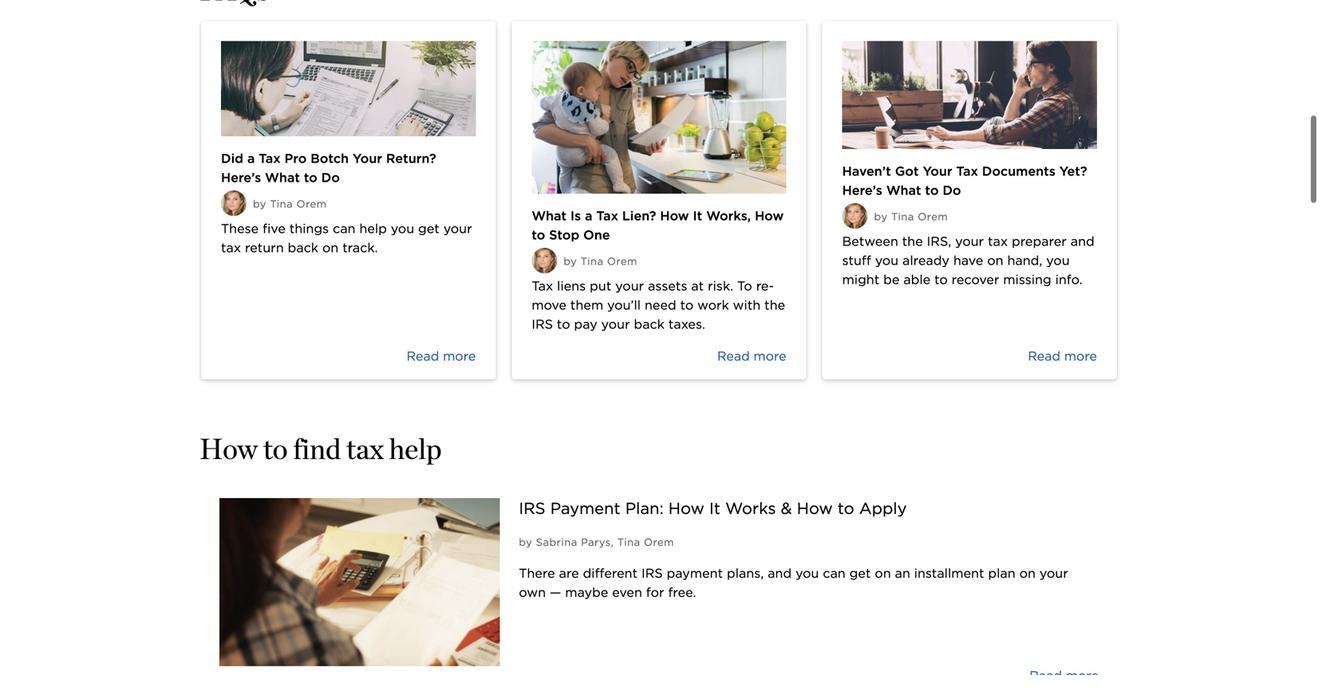 Task type: vqa. For each thing, say whether or not it's contained in the screenshot.
the topmost the Invest
no



Task type: describe. For each thing, give the bounding box(es) containing it.
tax inside between the irs, your tax preparer and stuff you already have on hand, you might be able to recover missing info.
[[988, 234, 1008, 249]]

them
[[570, 298, 603, 313]]

get inside 'these five things can help you get your tax return back on track.'
[[418, 221, 440, 237]]

back inside 'these five things can help you get your tax return back on track.'
[[288, 240, 318, 256]]

you inside 'these five things can help you get your tax return back on track.'
[[391, 221, 414, 237]]

assets
[[648, 279, 687, 294]]

here's inside the haven't got your tax documents yet? here's what to do
[[842, 183, 882, 198]]

by for already
[[874, 211, 888, 223]]

be
[[883, 272, 900, 288]]

own
[[519, 585, 546, 601]]

how to find tax help
[[199, 432, 442, 466]]

and for preparer
[[1071, 234, 1095, 249]]

preparer
[[1012, 234, 1067, 249]]

haven't got your tax documents yet? here's what to do
[[842, 164, 1087, 198]]

read more for return
[[407, 349, 476, 364]]

what inside the haven't got your tax documents yet? here's what to do
[[886, 183, 921, 198]]

your inside 'these five things can help you get your tax return back on track.'
[[443, 221, 472, 237]]

on inside 'these five things can help you get your tax return back on track.'
[[322, 240, 339, 256]]

how to set up an irs payment plan image
[[219, 499, 500, 667]]

by tina orem for move
[[564, 255, 637, 268]]

botch
[[311, 151, 349, 167]]

five
[[263, 221, 286, 237]]

back inside tax liens put your assets at risk. to re move them you'll need to work with the irs to pay your back taxes.
[[634, 317, 665, 332]]

risk.
[[708, 279, 733, 294]]

what inside did a tax pro botch your return? here's what to do
[[265, 170, 300, 186]]

there are different irs payment plans, and you can get on an installment plan on your own — maybe even for free.
[[519, 566, 1068, 601]]

already
[[902, 253, 950, 269]]

orem for move
[[607, 255, 637, 268]]

a inside did a tax pro botch your return? here's what to do
[[247, 151, 255, 167]]

track.
[[342, 240, 378, 256]]

a inside what is a tax lien? how it works, how to stop one
[[585, 208, 593, 224]]

you up info.
[[1046, 253, 1070, 269]]

to inside what is a tax lien? how it works, how to stop one
[[532, 227, 545, 243]]

between the irs, your tax preparer and stuff you already have on hand, you might be able to recover missing info.
[[842, 234, 1095, 288]]

to left apply
[[838, 500, 854, 519]]

to inside between the irs, your tax preparer and stuff you already have on hand, you might be able to recover missing info.
[[934, 272, 948, 288]]

documents
[[982, 164, 1056, 179]]

here's inside did a tax pro botch your return? here's what to do
[[221, 170, 261, 186]]

what inside what is a tax lien? how it works, how to stop one
[[532, 208, 567, 224]]

recover
[[952, 272, 999, 288]]

did a tax pro botch your return? here's what to do
[[221, 151, 436, 186]]

tina right ,
[[617, 537, 640, 549]]

read more for already
[[1028, 349, 1097, 364]]

have
[[953, 253, 983, 269]]

to inside did a tax pro botch your return? here's what to do
[[304, 170, 317, 186]]

taxes.
[[668, 317, 705, 332]]

liens
[[557, 279, 586, 294]]

you up be
[[875, 253, 899, 269]]

info.
[[1055, 272, 1083, 288]]

the inside between the irs, your tax preparer and stuff you already have on hand, you might be able to recover missing info.
[[902, 234, 923, 249]]

by for move
[[564, 255, 577, 268]]

return
[[245, 240, 284, 256]]

tina for move
[[581, 255, 604, 268]]

tax inside tax liens put your assets at risk. to re move them you'll need to work with the irs to pay your back taxes.
[[532, 279, 553, 294]]

do inside did a tax pro botch your return? here's what to do
[[321, 170, 340, 186]]

apply
[[859, 500, 907, 519]]

to left pay
[[557, 317, 570, 332]]

return?
[[386, 151, 436, 167]]

one
[[583, 227, 610, 243]]

things
[[289, 221, 329, 237]]

haven't
[[842, 164, 891, 179]]

parys
[[581, 537, 611, 549]]

your inside between the irs, your tax preparer and stuff you already have on hand, you might be able to recover missing info.
[[955, 234, 984, 249]]

re
[[756, 279, 774, 294]]

are
[[559, 566, 579, 582]]

stuff
[[842, 253, 871, 269]]

tax inside what is a tax lien? how it works, how to stop one
[[596, 208, 618, 224]]

can inside 'these five things can help you get your tax return back on track.'
[[333, 221, 356, 237]]

your inside there are different irs payment plans, and you can get on an installment plan on your own — maybe even for free.
[[1040, 566, 1068, 582]]

what is a tax lien? how it works, how to stop one
[[532, 208, 784, 243]]

to
[[737, 279, 752, 294]]

1 horizontal spatial tax
[[346, 432, 384, 466]]

sabrina
[[536, 537, 577, 549]]

by for return
[[253, 198, 266, 210]]

you'll
[[607, 298, 641, 313]]

works,
[[706, 208, 751, 224]]

installment
[[914, 566, 984, 582]]

stop
[[549, 227, 579, 243]]

need
[[645, 298, 676, 313]]

might
[[842, 272, 880, 288]]

do inside the haven't got your tax documents yet? here's what to do
[[943, 183, 961, 198]]

to up taxes.
[[680, 298, 694, 313]]

lien?
[[622, 208, 656, 224]]

these five things can help you get your tax return back on track.
[[221, 221, 472, 256]]

the inside tax liens put your assets at risk. to re move them you'll need to work with the irs to pay your back taxes.
[[764, 298, 785, 313]]

with
[[733, 298, 761, 313]]

is
[[570, 208, 581, 224]]

move
[[532, 279, 774, 313]]

put
[[590, 279, 611, 294]]

for
[[646, 585, 664, 601]]

—
[[550, 585, 561, 601]]

plan
[[988, 566, 1016, 582]]

by left sabrina
[[519, 537, 532, 549]]

tina orem's profile picture image for already
[[842, 204, 868, 229]]

tax inside the haven't got your tax documents yet? here's what to do
[[956, 164, 978, 179]]

1 vertical spatial it
[[709, 500, 720, 519]]

it inside what is a tax lien? how it works, how to stop one
[[693, 208, 702, 224]]



Task type: locate. For each thing, give the bounding box(es) containing it.
by
[[253, 198, 266, 210], [874, 211, 888, 223], [564, 255, 577, 268], [519, 537, 532, 549]]

by up liens
[[564, 255, 577, 268]]

tax
[[988, 234, 1008, 249], [221, 240, 241, 256], [346, 432, 384, 466]]

payment
[[667, 566, 723, 582]]

1 vertical spatial help
[[389, 432, 442, 466]]

and for plans,
[[768, 566, 792, 582]]

1 read more from the left
[[407, 349, 476, 364]]

0 horizontal spatial tax
[[221, 240, 241, 256]]

2 horizontal spatial tax
[[988, 234, 1008, 249]]

1 vertical spatial by tina orem
[[874, 211, 948, 223]]

help inside 'these five things can help you get your tax return back on track.'
[[359, 221, 387, 237]]

0 horizontal spatial help
[[359, 221, 387, 237]]

to down pro
[[304, 170, 317, 186]]

by tina orem for return
[[253, 198, 327, 210]]

2 vertical spatial by tina orem
[[564, 255, 637, 268]]

your right botch
[[353, 151, 382, 167]]

2 read from the left
[[717, 349, 750, 364]]

1 horizontal spatial a
[[585, 208, 593, 224]]

here's down did
[[221, 170, 261, 186]]

irs inside tax liens put your assets at risk. to re move them you'll need to work with the irs to pay your back taxes.
[[532, 317, 553, 332]]

on right the have
[[987, 253, 1003, 269]]

1 horizontal spatial help
[[389, 432, 442, 466]]

works
[[725, 500, 776, 519]]

a right is
[[585, 208, 593, 224]]

2 horizontal spatial what
[[886, 183, 921, 198]]

what up stop
[[532, 208, 567, 224]]

on inside between the irs, your tax preparer and stuff you already have on hand, you might be able to recover missing info.
[[987, 253, 1003, 269]]

1 vertical spatial and
[[768, 566, 792, 582]]

by tina orem up irs,
[[874, 211, 948, 223]]

a right did
[[247, 151, 255, 167]]

how
[[660, 208, 689, 224], [755, 208, 784, 224], [199, 432, 258, 466], [668, 500, 704, 519], [797, 500, 833, 519]]

here's
[[221, 170, 261, 186], [842, 183, 882, 198]]

tax left pro
[[259, 151, 281, 167]]

can left an at the right bottom of page
[[823, 566, 846, 582]]

0 vertical spatial a
[[247, 151, 255, 167]]

hand,
[[1007, 253, 1042, 269]]

what
[[265, 170, 300, 186], [886, 183, 921, 198], [532, 208, 567, 224]]

yet?
[[1059, 164, 1087, 179]]

tina orem's profile picture image for return
[[221, 191, 247, 216]]

by up between
[[874, 211, 888, 223]]

0 vertical spatial the
[[902, 234, 923, 249]]

tax left the documents
[[956, 164, 978, 179]]

0 vertical spatial get
[[418, 221, 440, 237]]

1 more from the left
[[443, 349, 476, 364]]

0 horizontal spatial and
[[768, 566, 792, 582]]

1 horizontal spatial your
[[923, 164, 952, 179]]

read more
[[407, 349, 476, 364], [717, 349, 786, 364], [1028, 349, 1097, 364]]

1 horizontal spatial tina orem's profile picture image
[[532, 248, 557, 274]]

0 horizontal spatial the
[[764, 298, 785, 313]]

your
[[353, 151, 382, 167], [923, 164, 952, 179]]

read for already
[[1028, 349, 1060, 364]]

tax
[[259, 151, 281, 167], [956, 164, 978, 179], [596, 208, 618, 224], [532, 279, 553, 294]]

1 vertical spatial a
[[585, 208, 593, 224]]

your right got
[[923, 164, 952, 179]]

3 read from the left
[[1028, 349, 1060, 364]]

1 horizontal spatial what
[[532, 208, 567, 224]]

by sabrina parys , tina orem
[[519, 537, 674, 549]]

more for return
[[443, 349, 476, 364]]

irs up for
[[641, 566, 663, 582]]

free.
[[668, 585, 696, 601]]

0 horizontal spatial more
[[443, 349, 476, 364]]

irs
[[532, 317, 553, 332], [519, 500, 545, 519], [641, 566, 663, 582]]

orem up irs,
[[918, 211, 948, 223]]

the down 're'
[[764, 298, 785, 313]]

1 horizontal spatial it
[[709, 500, 720, 519]]

2 horizontal spatial read
[[1028, 349, 1060, 364]]

at
[[691, 279, 704, 294]]

1 vertical spatial get
[[850, 566, 871, 582]]

3 read more from the left
[[1028, 349, 1097, 364]]

2 vertical spatial irs
[[641, 566, 663, 582]]

read for move
[[717, 349, 750, 364]]

more for already
[[1064, 349, 1097, 364]]

on right "plan"
[[1019, 566, 1036, 582]]

0 horizontal spatial read
[[407, 349, 439, 364]]

0 horizontal spatial here's
[[221, 170, 261, 186]]

tax inside 'these five things can help you get your tax return back on track.'
[[221, 240, 241, 256]]

work
[[697, 298, 729, 313]]

get inside there are different irs payment plans, and you can get on an installment plan on your own — maybe even for free.
[[850, 566, 871, 582]]

by up five
[[253, 198, 266, 210]]

more
[[443, 349, 476, 364], [754, 349, 786, 364], [1064, 349, 1097, 364]]

3 more from the left
[[1064, 349, 1097, 364]]

an
[[895, 566, 910, 582]]

2 horizontal spatial more
[[1064, 349, 1097, 364]]

orem for return
[[296, 198, 327, 210]]

maybe
[[565, 585, 608, 601]]

read more for move
[[717, 349, 786, 364]]

did
[[221, 151, 243, 167]]

payment
[[550, 500, 620, 519]]

0 horizontal spatial do
[[321, 170, 340, 186]]

read for return
[[407, 349, 439, 364]]

1 horizontal spatial the
[[902, 234, 923, 249]]

and right plans,
[[768, 566, 792, 582]]

tina up between
[[891, 211, 914, 223]]

1 horizontal spatial more
[[754, 349, 786, 364]]

1 read from the left
[[407, 349, 439, 364]]

missing
[[1003, 272, 1051, 288]]

tina for already
[[891, 211, 914, 223]]

orem
[[296, 198, 327, 210], [918, 211, 948, 223], [607, 255, 637, 268], [644, 537, 674, 549]]

tax preparer mistake on your return image
[[221, 41, 476, 137]]

tax liens put your assets at risk. to re move them you'll need to work with the irs to pay your back taxes.
[[532, 279, 785, 332]]

you inside there are different irs payment plans, and you can get on an installment plan on your own — maybe even for free.
[[796, 566, 819, 582]]

get left an at the right bottom of page
[[850, 566, 871, 582]]

here's down haven't
[[842, 183, 882, 198]]

on down things
[[322, 240, 339, 256]]

1 horizontal spatial do
[[943, 183, 961, 198]]

0 horizontal spatial read more
[[407, 349, 476, 364]]

0 vertical spatial and
[[1071, 234, 1095, 249]]

plan:
[[625, 500, 664, 519]]

do up irs,
[[943, 183, 961, 198]]

2 more from the left
[[754, 349, 786, 364]]

the
[[902, 234, 923, 249], [764, 298, 785, 313]]

1 horizontal spatial read
[[717, 349, 750, 364]]

do down botch
[[321, 170, 340, 186]]

it left works
[[709, 500, 720, 519]]

tina up put
[[581, 255, 604, 268]]

tina
[[270, 198, 293, 210], [891, 211, 914, 223], [581, 255, 604, 268], [617, 537, 640, 549]]

tax left liens
[[532, 279, 553, 294]]

by tina orem up five
[[253, 198, 327, 210]]

tax inside did a tax pro botch your return? here's what to do
[[259, 151, 281, 167]]

tina for return
[[270, 198, 293, 210]]

pay
[[574, 317, 597, 332]]

able
[[904, 272, 931, 288]]

find
[[293, 432, 341, 466]]

and
[[1071, 234, 1095, 249], [768, 566, 792, 582]]

1 horizontal spatial back
[[634, 317, 665, 332]]

irs left pay
[[532, 317, 553, 332]]

2 read more from the left
[[717, 349, 786, 364]]

0 horizontal spatial your
[[353, 151, 382, 167]]

tina orem's profile picture image up between
[[842, 204, 868, 229]]

2 horizontal spatial by tina orem
[[874, 211, 948, 223]]

it
[[693, 208, 702, 224], [709, 500, 720, 519]]

what down pro
[[265, 170, 300, 186]]

orem for already
[[918, 211, 948, 223]]

0 horizontal spatial back
[[288, 240, 318, 256]]

these
[[221, 221, 259, 237]]

even
[[612, 585, 642, 601]]

irs payment plan: how it works & how to apply
[[519, 500, 907, 519]]

there
[[519, 566, 555, 582]]

to right able at right
[[934, 272, 948, 288]]

different
[[583, 566, 638, 582]]

it left works, at right
[[693, 208, 702, 224]]

between
[[842, 234, 898, 249]]

1 vertical spatial back
[[634, 317, 665, 332]]

more for move
[[754, 349, 786, 364]]

can
[[333, 221, 356, 237], [823, 566, 846, 582]]

0 vertical spatial irs
[[532, 317, 553, 332]]

get down return?
[[418, 221, 440, 237]]

orem up put
[[607, 255, 637, 268]]

tina orem's profile picture image up these
[[221, 191, 247, 216]]

can inside there are different irs payment plans, and you can get on an installment plan on your own — maybe even for free.
[[823, 566, 846, 582]]

tina up five
[[270, 198, 293, 210]]

0 horizontal spatial a
[[247, 151, 255, 167]]

back down things
[[288, 240, 318, 256]]

,
[[611, 537, 614, 549]]

1 horizontal spatial and
[[1071, 234, 1095, 249]]

0 vertical spatial back
[[288, 240, 318, 256]]

on
[[322, 240, 339, 256], [987, 253, 1003, 269], [875, 566, 891, 582], [1019, 566, 1036, 582]]

tina orem's profile picture image for move
[[532, 248, 557, 274]]

back down need
[[634, 317, 665, 332]]

and up info.
[[1071, 234, 1095, 249]]

you
[[391, 221, 414, 237], [875, 253, 899, 269], [1046, 253, 1070, 269], [796, 566, 819, 582]]

your inside the haven't got your tax documents yet? here's what to do
[[923, 164, 952, 179]]

you right plans,
[[796, 566, 819, 582]]

back
[[288, 240, 318, 256], [634, 317, 665, 332]]

and inside between the irs, your tax preparer and stuff you already have on hand, you might be able to recover missing info.
[[1071, 234, 1095, 249]]

the up the already
[[902, 234, 923, 249]]

1 horizontal spatial by tina orem
[[564, 255, 637, 268]]

to left stop
[[532, 227, 545, 243]]

by tina orem up put
[[564, 255, 637, 268]]

0 horizontal spatial by tina orem
[[253, 198, 327, 210]]

tax up one
[[596, 208, 618, 224]]

tax right find
[[346, 432, 384, 466]]

1 horizontal spatial can
[[823, 566, 846, 582]]

irs,
[[927, 234, 951, 249]]

do
[[321, 170, 340, 186], [943, 183, 961, 198]]

orem up things
[[296, 198, 327, 210]]

1 vertical spatial can
[[823, 566, 846, 582]]

your
[[443, 221, 472, 237], [955, 234, 984, 249], [615, 279, 644, 294], [601, 317, 630, 332], [1040, 566, 1068, 582]]

1 horizontal spatial get
[[850, 566, 871, 582]]

to up irs,
[[925, 183, 939, 198]]

1 horizontal spatial read more
[[717, 349, 786, 364]]

irs up sabrina
[[519, 500, 545, 519]]

got
[[895, 164, 919, 179]]

2 horizontal spatial read more
[[1028, 349, 1097, 364]]

0 horizontal spatial can
[[333, 221, 356, 237]]

help for tax
[[389, 432, 442, 466]]

0 vertical spatial can
[[333, 221, 356, 237]]

tax down these
[[221, 240, 241, 256]]

you down return?
[[391, 221, 414, 237]]

what down got
[[886, 183, 921, 198]]

a
[[247, 151, 255, 167], [585, 208, 593, 224]]

to
[[304, 170, 317, 186], [925, 183, 939, 198], [532, 227, 545, 243], [934, 272, 948, 288], [680, 298, 694, 313], [557, 317, 570, 332], [263, 432, 288, 466], [838, 500, 854, 519]]

0 horizontal spatial what
[[265, 170, 300, 186]]

1 vertical spatial the
[[764, 298, 785, 313]]

tax up 'hand,'
[[988, 234, 1008, 249]]

orem down plan:
[[644, 537, 674, 549]]

tina orem's profile picture image
[[221, 191, 247, 216], [842, 204, 868, 229], [532, 248, 557, 274]]

0 vertical spatial it
[[693, 208, 702, 224]]

0 vertical spatial by tina orem
[[253, 198, 327, 210]]

your inside did a tax pro botch your return? here's what to do
[[353, 151, 382, 167]]

and inside there are different irs payment plans, and you can get on an installment plan on your own — maybe even for free.
[[768, 566, 792, 582]]

to left find
[[263, 432, 288, 466]]

can up track.
[[333, 221, 356, 237]]

2 horizontal spatial tina orem's profile picture image
[[842, 204, 868, 229]]

0 vertical spatial help
[[359, 221, 387, 237]]

to inside the haven't got your tax documents yet? here's what to do
[[925, 183, 939, 198]]

&
[[781, 500, 792, 519]]

help for can
[[359, 221, 387, 237]]

1 horizontal spatial here's
[[842, 183, 882, 198]]

read
[[407, 349, 439, 364], [717, 349, 750, 364], [1028, 349, 1060, 364]]

get
[[418, 221, 440, 237], [850, 566, 871, 582]]

0 horizontal spatial get
[[418, 221, 440, 237]]

tina orem's profile picture image down stop
[[532, 248, 557, 274]]

by tina orem for already
[[874, 211, 948, 223]]

on left an at the right bottom of page
[[875, 566, 891, 582]]

0 horizontal spatial it
[[693, 208, 702, 224]]

pro
[[285, 151, 307, 167]]

irs inside there are different irs payment plans, and you can get on an installment plan on your own — maybe even for free.
[[641, 566, 663, 582]]

0 horizontal spatial tina orem's profile picture image
[[221, 191, 247, 216]]

1 vertical spatial irs
[[519, 500, 545, 519]]

plans,
[[727, 566, 764, 582]]

by tina orem
[[253, 198, 327, 210], [874, 211, 948, 223], [564, 255, 637, 268]]



